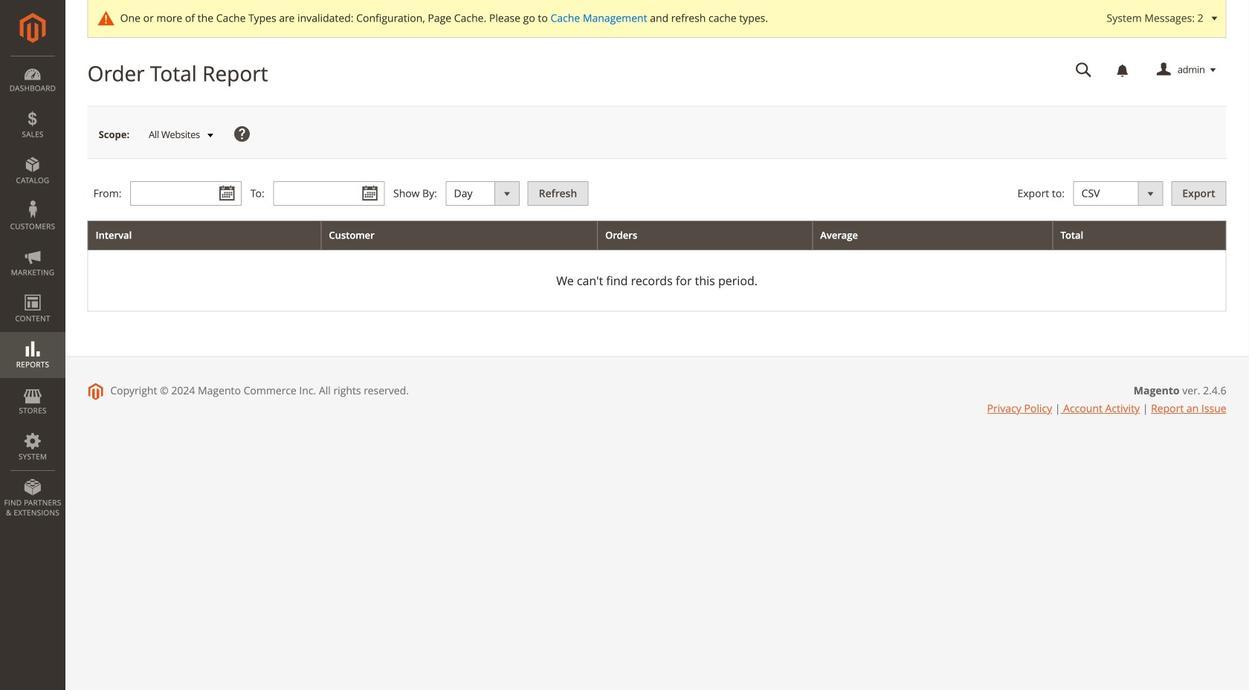 Task type: locate. For each thing, give the bounding box(es) containing it.
None text field
[[1065, 57, 1102, 83], [273, 182, 385, 206], [1065, 57, 1102, 83], [273, 182, 385, 206]]

None text field
[[130, 182, 242, 206]]

menu bar
[[0, 56, 65, 526]]



Task type: describe. For each thing, give the bounding box(es) containing it.
magento admin panel image
[[20, 13, 46, 43]]



